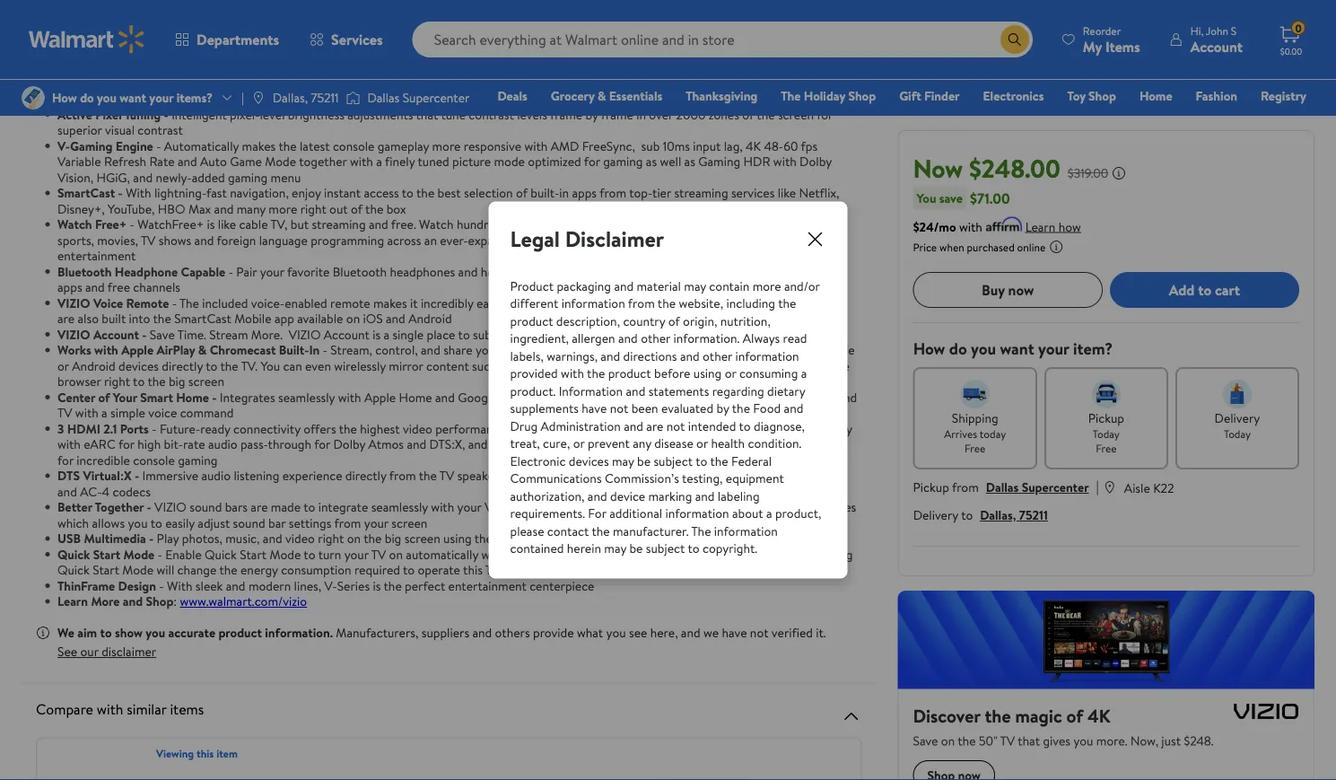 Task type: vqa. For each thing, say whether or not it's contained in the screenshot.
My at the right
no



Task type: describe. For each thing, give the bounding box(es) containing it.
zones
[[709, 105, 740, 123]]

about
[[732, 504, 764, 522]]

full
[[57, 58, 77, 76]]

2 horizontal spatial as
[[685, 153, 696, 170]]

many
[[237, 200, 266, 217]]

future-
[[160, 420, 200, 437]]

0 horizontal spatial contrast
[[138, 121, 183, 139]]

legal disclaimer dialog
[[489, 202, 848, 579]]

your up required
[[364, 514, 389, 531]]

that inside intelligent pixel-level brightness adjustments that tune contrast levels frame by frame in over 2000 zones of the screen for superior visual contrast
[[416, 105, 438, 123]]

Search search field
[[413, 22, 1033, 57]]

ultra
[[76, 11, 104, 29]]

browser
[[57, 373, 101, 390]]

for right 2.1
[[118, 435, 135, 453]]

video for performance
[[403, 420, 433, 437]]

of inside intelligent pixel-level brightness adjustments that tune contrast levels frame by frame in over 2000 zones of the screen for superior visual contrast
[[743, 105, 754, 123]]

1 horizontal spatial other
[[703, 347, 733, 364]]

the left 'box'
[[365, 200, 384, 217]]

diagnose,
[[754, 417, 805, 434]]

holiday
[[804, 87, 846, 105]]

sleek
[[196, 577, 223, 594]]

entertainment inside the thinframe design - with sleek and modern lines, v-series is the perfect entertainment centerpiece learn more and shop : www.walmart.com/vizio
[[448, 577, 527, 594]]

tv. inside - stream, control, and share your favorite movies, shows, music, photos, and more from your apple or android devices directly to the tv. you can even wirelessly mirror content such as web pages and presentations from your ios device or chrome browser right to the big screen
[[241, 357, 258, 374]]

paired,
[[573, 498, 610, 516]]

v- inside immersive audio listening experience directly from the tv speakers with virtual:x and dts:x. v-series also supports dolby digital+ and ac-4 codecs
[[644, 467, 657, 484]]

superior inside intelligent pixel-level brightness adjustments that tune contrast levels frame by frame in over 2000 zones of the screen for superior visual contrast
[[57, 121, 102, 139]]

dolby inside - future-ready connectivity offers the highest video performance for the newest 4k entertainment devices, superior audio quality with earc for high bit-rate audio pass-through for dolby atmos and dts:x, and auto low latency mode (allm) and variable refresh rate (vrr) for incredible console gaming
[[333, 435, 366, 453]]

favorite inside - pair your favorite bluetooth headphones and hear every word – uninterrupted – while streaming vizio's built-in apps and free channels
[[287, 263, 330, 280]]

are inside product packaging and material may contain more and/or different information from the website, including the product description, country of origin, nutrition, ingredient, allergen and other information. always read labels, warnings, and directions and other information provided with the product before using or consuming a product. information and statements regarding dietary supplements have not been evaluated by the food and drug administration and are not intended to diagnose, treat, cure, or prevent any disease or health condition. electronic devices may be subject to the federal communications commission's testing, equipment authorization, and device marking and labeling requirements. for additional information about a product, please contact the manufacturer. the information contained herein may be subject to copyright.
[[647, 417, 664, 434]]

auto inside - future-ready connectivity offers the highest video performance for the newest 4k entertainment devices, superior audio quality with earc for high bit-rate audio pass-through for dolby atmos and dts:x, and auto low latency mode (allm) and variable refresh rate (vrr) for incredible console gaming
[[491, 435, 518, 453]]

1 horizontal spatial color
[[414, 27, 442, 44]]

dolby up full
[[57, 27, 90, 44]]

refresh inside - future-ready connectivity offers the highest video performance for the newest 4k entertainment devices, superior audio quality with earc for high bit-rate audio pass-through for dolby atmos and dts:x, and auto low latency mode (allm) and variable refresh rate (vrr) for incredible console gaming
[[737, 435, 780, 453]]

incredibly
[[421, 294, 474, 311]]

pass-
[[241, 435, 268, 453]]

streaming down "ask." at the right
[[715, 325, 769, 343]]

to left copyright.
[[688, 540, 700, 557]]

from inside vizio sound bars are made to integrate seamlessly with your vizio tv. when paired, the new integrated sound bar menu activates which allows you to easily adjust sound bar settings from your screen
[[334, 514, 361, 531]]

product,
[[776, 504, 822, 522]]

of right selection on the left top of the page
[[516, 184, 528, 202]]

to right thanks at the left top of the page
[[96, 43, 107, 60]]

communications
[[510, 469, 602, 487]]

your up consuming
[[796, 341, 820, 359]]

2 horizontal spatial product
[[608, 364, 651, 382]]

your inside - delivers superior picture processing, including a powerful and intelligent 4k upscaling engine that enhances your favorite hd entertainment in spectacular 4k quality
[[760, 74, 784, 92]]

you inside vizio sound bars are made to integrate seamlessly with your vizio tv. when paired, the new integrated sound bar menu activates which allows you to easily adjust sound bar settings from your screen
[[128, 514, 148, 531]]

rate
[[183, 435, 205, 453]]

0 horizontal spatial gaming
[[70, 137, 113, 154]]

tcl 50" class 4-series 4k uhd hdr smart roku tv - 50s451 image
[[496, 761, 590, 780]]

today for delivery
[[1224, 426, 1251, 441]]

subscribe,
[[473, 325, 527, 343]]

with left 2.1
[[75, 404, 99, 421]]

you right do on the right top of page
[[971, 337, 997, 360]]

www.walmart.com/vizio
[[180, 592, 307, 610]]

engine
[[642, 74, 678, 92]]

but
[[291, 215, 309, 233]]

your right share
[[476, 341, 500, 359]]

1 vertical spatial big
[[385, 530, 401, 547]]

devices inside product packaging and material may contain more and/or different information from the website, including the product description, country of origin, nutrition, ingredient, allergen and other information. always read labels, warnings, and directions and other information provided with the product before using or consuming a product. information and statements regarding dietary supplements have not been evaluated by the food and drug administration and are not intended to diagnose, treat, cure, or prevent any disease or health condition. electronic devices may be subject to the federal communications commission's testing, equipment authorization, and device marking and labeling requirements. for additional information about a product, please contact the manufacturer. the information contained herein may be subject to copyright.
[[569, 452, 609, 469]]

channels inside - watchfree+ is like cable tv, but streaming and free. watch hundreds of channels of live tv and on demand content including news, sports, movies, tv shows and foreign language programming across an ever-expanding catalog. no logins. no subscriptions. no fees. just free entertainment
[[525, 215, 572, 233]]

vizio voice remote
[[57, 294, 169, 311]]

v- inside you'll see even more lifelike accuracy, color saturation, black detail, and brightness in dolby vision bright picture mode, thanks to color pixel tuning that ramps up depth and detail to new heights. v-series also supports hdr10/+ and hlg formats
[[460, 43, 473, 60]]

android inside - the included voice-enabled remote makes it incredibly easy to quickly and easily find what to watch. just ask. voice controls are also built into the smartcast mobile app available on ios and android
[[409, 310, 452, 327]]

using inside product packaging and material may contain more and/or different information from the website, including the product description, country of origin, nutrition, ingredient, allergen and other information. always read labels, warnings, and directions and other information provided with the product before using or consuming a product. information and statements regarding dietary supplements have not been evaluated by the food and drug administration and are not intended to diagnose, treat, cure, or prevent any disease or health condition. electronic devices may be subject to the federal communications commission's testing, equipment authorization, and device marking and labeling requirements. for additional information about a product, please contact the manufacturer. the information contained herein may be subject to copyright.
[[694, 364, 722, 382]]

disease
[[655, 434, 694, 452]]

connectivity
[[233, 420, 301, 437]]

screen inside - stream, control, and share your favorite movies, shows, music, photos, and more from your apple or android devices directly to the tv. you can even wirelessly mirror content such as web pages and presentations from your ios device or chrome browser right to the big screen
[[188, 373, 224, 390]]

home for integrates seamlessly with apple home and google assistant. check on your front door camera, control the lights and tv with a simple voice command
[[399, 388, 432, 406]]

legal
[[510, 224, 560, 254]]

of left your
[[98, 388, 110, 406]]

console inside - automatically makes the latest console gameplay more responsive with amd freesync,  sub 10ms input lag, 4k 48-60 fps variable refresh rate and auto game mode together with a finely tuned picture mode optimized for gaming as well as gaming hdr with dolby vision, hgig, and newly-added gaming menu
[[333, 137, 375, 154]]

to inside button
[[1199, 280, 1212, 299]]

command inside integrates seamlessly with apple home and google assistant. check on your front door camera, control the lights and tv with a simple voice command
[[180, 404, 234, 421]]

right inside - stream, control, and share your favorite movies, shows, music, photos, and more from your apple or android devices directly to the tv. you can even wirelessly mirror content such as web pages and presentations from your ios device or chrome browser right to the big screen
[[104, 373, 130, 390]]

subscriptions.
[[648, 231, 722, 249]]

close dialog image
[[805, 228, 826, 250]]

a inside - delivers superior picture processing, including a powerful and intelligent 4k upscaling engine that enhances your favorite hd entertainment in spectacular 4k quality
[[429, 74, 435, 92]]

operate
[[418, 561, 460, 579]]

the left federal
[[710, 452, 729, 469]]

debit
[[1199, 112, 1230, 130]]

the down the shows, at the top
[[587, 364, 605, 382]]

latest
[[300, 137, 330, 154]]

0 vertical spatial subject
[[654, 452, 693, 469]]

legal disclaimer
[[510, 224, 664, 254]]

integrated
[[659, 498, 716, 516]]

pages
[[539, 357, 571, 374]]

enabled
[[285, 294, 327, 311]]

on for big
[[347, 530, 361, 547]]

fashion
[[1196, 87, 1238, 105]]

the left 'best'
[[417, 184, 435, 202]]

lights
[[805, 388, 835, 406]]

tv left the shows
[[141, 231, 156, 249]]

built-
[[279, 341, 309, 359]]

ingredient,
[[510, 329, 569, 347]]

free inside shipping arrives today free
[[965, 440, 986, 455]]

the left screen's on the top left of the page
[[363, 58, 381, 76]]

you right "show"
[[146, 624, 165, 641]]

better
[[57, 498, 92, 516]]

tv right 'turn'
[[371, 545, 386, 563]]

navigation,
[[230, 184, 289, 202]]

vizio's
[[758, 263, 798, 280]]

and inside - delivers superior picture processing, including a powerful and intelligent 4k upscaling engine that enhances your favorite hd entertainment in spectacular 4k quality
[[490, 74, 509, 92]]

refresh inside - automatically makes the latest console gameplay more responsive with amd freesync,  sub 10ms input lag, 4k 48-60 fps variable refresh rate and auto game mode together with a finely tuned picture mode optimized for gaming as well as gaming hdr with dolby vision, hgig, and newly-added gaming menu
[[104, 153, 146, 170]]

vizio for voice
[[57, 294, 90, 311]]

of right the hundreds
[[510, 215, 522, 233]]

also inside you'll see even more lifelike accuracy, color saturation, black detail, and brightness in dolby vision bright picture mode, thanks to color pixel tuning that ramps up depth and detail to new heights. v-series also supports hdr10/+ and hlg formats
[[509, 43, 530, 60]]

to left health
[[696, 452, 708, 469]]

1 horizontal spatial bar
[[755, 498, 772, 516]]

v- inside the thinframe design - with sleek and modern lines, v-series is the perfect entertainment centerpiece learn more and shop : www.walmart.com/vizio
[[325, 577, 337, 594]]

one
[[1169, 112, 1196, 130]]

big inside - stream, control, and share your favorite movies, shows, music, photos, and more from your apple or android devices directly to the tv. you can even wirelessly mirror content such as web pages and presentations from your ios device or chrome browser right to the big screen
[[169, 373, 185, 390]]

port
[[564, 530, 587, 547]]

pickup for pickup from dallas supercenter |
[[914, 478, 950, 496]]

chrome
[[806, 357, 850, 374]]

seamlessly inside integrates seamlessly with apple home and google assistant. check on your front door camera, control the lights and tv with a simple voice command
[[278, 388, 335, 406]]

2 vertical spatial built-
[[496, 530, 525, 547]]

a left single
[[384, 325, 390, 343]]

of right out
[[351, 200, 363, 217]]

0 vertical spatial across
[[326, 58, 361, 76]]

you inside - stream, control, and share your favorite movies, shows, music, photos, and more from your apple or android devices directly to the tv. you can even wirelessly mirror content such as web pages and presentations from your ios device or chrome browser right to the big screen
[[261, 357, 280, 374]]

with inside - future-ready connectivity offers the highest video performance for the newest 4k entertainment devices, superior audio quality with earc for high bit-rate audio pass-through for dolby atmos and dts:x, and auto low latency mode (allm) and variable refresh rate (vrr) for incredible console gaming
[[57, 435, 81, 453]]

demand
[[668, 215, 711, 233]]

stream
[[209, 325, 248, 343]]

series inside immersive audio listening experience directly from the tv speakers with virtual:x and dts:x. v-series also supports dolby digital+ and ac-4 codecs
[[657, 467, 690, 484]]

audio down lights at the right of page
[[784, 420, 814, 437]]

2 frame from the left
[[601, 105, 634, 123]]

toy shop link
[[1060, 86, 1125, 105]]

favorite inside - stream, control, and share your favorite movies, shows, music, photos, and more from your apple or android devices directly to the tv. you can even wirelessly mirror content such as web pages and presentations from your ios device or chrome browser right to the big screen
[[503, 341, 545, 359]]

to right detail
[[375, 43, 387, 60]]

description,
[[556, 312, 620, 329]]

across inside - watchfree+ is like cable tv, but streaming and free. watch hundreds of channels of live tv and on demand content including news, sports, movies, tv shows and foreign language programming across an ever-expanding catalog. no logins. no subscriptions. no fees. just free entertainment
[[387, 231, 421, 249]]

for right through
[[314, 435, 330, 453]]

finely
[[385, 153, 415, 170]]

mode inside - future-ready connectivity offers the highest video performance for the newest 4k entertainment devices, superior audio quality with earc for high bit-rate audio pass-through for dolby atmos and dts:x, and auto low latency mode (allm) and variable refresh rate (vrr) for incredible console gaming
[[591, 435, 622, 453]]

today for pickup
[[1093, 426, 1120, 441]]

your up camera,
[[703, 357, 727, 374]]

to right made
[[304, 498, 315, 516]]

more inside product packaging and material may contain more and/or different information from the website, including the product description, country of origin, nutrition, ingredient, allergen and other information. always read labels, warnings, and directions and other information provided with the product before using or consuming a product. information and statements regarding dietary supplements have not been evaluated by the food and drug administration and are not intended to diagnose, treat, cure, or prevent any disease or health condition. electronic devices may be subject to the federal communications commission's testing, equipment authorization, and device marking and labeling requirements. for additional information about a product, please contact the manufacturer. the information contained herein may be subject to copyright.
[[753, 277, 782, 294]]

resolution
[[440, 11, 495, 29]]

up
[[268, 43, 282, 60]]

start down allows
[[93, 545, 120, 563]]

for down assistant.
[[509, 420, 525, 437]]

of left 1080p!
[[498, 11, 509, 29]]

works with apple airplay & chromecast built-in
[[57, 341, 320, 359]]

start up modern
[[240, 545, 267, 563]]

with left "amd"
[[525, 137, 548, 154]]

streaming inside with lightning-fast navigation, enjoy instant access to the best selection of built-in apps from top-tier streaming services like netflix, disney+, youtube, hbo max and many more right out of the box
[[675, 184, 729, 202]]

electronics
[[983, 87, 1044, 105]]

including inside - delivers superior picture processing, including a powerful and intelligent 4k upscaling engine that enhances your favorite hd entertainment in spectacular 4k quality
[[377, 74, 426, 92]]

- delivers superior picture processing, including a powerful and intelligent 4k upscaling engine that enhances your favorite hd entertainment in spectacular 4k quality
[[57, 74, 852, 107]]

vision inside you'll see even more lifelike accuracy, color saturation, black detail, and brightness in dolby vision bright picture mode, thanks to color pixel tuning that ramps up depth and detail to new heights. v-series also supports hdr10/+ and hlg formats
[[703, 27, 736, 44]]

new inside vizio sound bars are made to integrate seamlessly with your vizio tv. when paired, the new integrated sound bar menu activates which allows you to easily adjust sound bar settings from your screen
[[634, 498, 656, 516]]

dallas,
[[981, 506, 1017, 524]]

on inside - watchfree+ is like cable tv, but streaming and free. watch hundreds of channels of live tv and on demand content including news, sports, movies, tv shows and foreign language programming across an ever-expanding catalog. no logins. no subscriptions. no fees. just free entertainment
[[651, 215, 665, 233]]

for inside intelligent pixel-level brightness adjustments that tune contrast levels frame by frame in over 2000 zones of the screen for superior visual contrast
[[817, 105, 833, 123]]

grocery
[[551, 87, 595, 105]]

or up camera,
[[725, 364, 737, 382]]

the down supplements on the left bottom of the page
[[528, 420, 546, 437]]

android inside - stream, control, and share your favorite movies, shows, music, photos, and more from your apple or android devices directly to the tv. you can even wirelessly mirror content such as web pages and presentations from your ios device or chrome browser right to the big screen
[[72, 357, 116, 374]]

to left dallas,
[[962, 506, 973, 524]]

0 horizontal spatial color
[[110, 43, 138, 60]]

tv right live on the left top of page
[[611, 215, 626, 233]]

screen inside vizio sound bars are made to integrate seamlessly with your vizio tv. when paired, the new integrated sound bar menu activates which allows you to easily adjust sound bar settings from your screen
[[392, 514, 428, 531]]

the inside - the included voice-enabled remote makes it incredibly easy to quickly and easily find what to watch. just ask. voice controls are also built into the smartcast mobile app available on ios and android
[[153, 310, 171, 327]]

more inside - stream, control, and share your favorite movies, shows, music, photos, and more from your apple or android devices directly to the tv. you can even wirelessly mirror content such as web pages and presentations from your ios device or chrome browser right to the big screen
[[735, 341, 763, 359]]

for down 3
[[57, 451, 74, 469]]

or left cast.
[[762, 545, 774, 563]]

with inside product packaging and material may contain more and/or different information from the website, including the product description, country of origin, nutrition, ingredient, allergen and other information. always read labels, warnings, and directions and other information provided with the product before using or consuming a product. information and statements regarding dietary supplements have not been evaluated by the food and drug administration and are not intended to diagnose, treat, cure, or prevent any disease or health condition. electronic devices may be subject to the federal communications commission's testing, equipment authorization, and device marking and labeling requirements. for additional information about a product, please contact the manufacturer. the information contained herein may be subject to copyright.
[[561, 364, 584, 382]]

experience
[[282, 467, 342, 484]]

word
[[541, 263, 568, 280]]

built- inside with lightning-fast navigation, enjoy instant access to the best selection of built-in apps from top-tier streaming services like netflix, disney+, youtube, hbo max and many more right out of the box
[[531, 184, 560, 202]]

been
[[632, 399, 658, 417]]

intelligent
[[512, 74, 567, 92]]

picture up 2000
[[659, 58, 698, 76]]

our
[[80, 643, 99, 660]]

processing,
[[313, 74, 374, 92]]

the right times
[[419, 11, 437, 29]]

airplay inside - enable quick start mode to turn your tv on automatically with a simple voice command or when using airplay or cast. enabling quick start mode will change the energy consumption required to operate this tv
[[721, 545, 759, 563]]

2 horizontal spatial shop
[[1089, 87, 1117, 105]]

a inside integrates seamlessly with apple home and google assistant. check on your front door camera, control the lights and tv with a simple voice command
[[102, 404, 107, 421]]

in inside - delivers superior picture processing, including a powerful and intelligent 4k upscaling engine that enhances your favorite hd entertainment in spectacular 4k quality
[[139, 90, 148, 107]]

aim
[[77, 624, 97, 641]]

or up dietary
[[791, 357, 803, 374]]

vizio 55" class v-series 4k uhd led smart tv v555-j01 image
[[331, 761, 425, 780]]

1 horizontal spatial as
[[646, 153, 657, 170]]

information down labeling
[[714, 522, 778, 540]]

2 horizontal spatial sound
[[719, 498, 752, 516]]

the up required
[[364, 530, 382, 547]]

your down "speakers"
[[457, 498, 482, 516]]

or left health
[[697, 434, 708, 452]]

v-gaming engine
[[57, 137, 153, 154]]

a up lights at the right of page
[[801, 364, 807, 382]]

0 vertical spatial be
[[637, 452, 651, 469]]

using inside - enable quick start mode to turn your tv on automatically with a simple voice command or when using airplay or cast. enabling quick start mode will change the energy consumption required to operate this tv
[[690, 545, 718, 563]]

menu inside - automatically makes the latest console gameplay more responsive with amd freesync,  sub 10ms input lag, 4k 48-60 fps variable refresh rate and auto game mode together with a finely tuned picture mode optimized for gaming as well as gaming hdr with dolby vision, hgig, and newly-added gaming menu
[[271, 168, 301, 186]]

foreign
[[217, 231, 256, 249]]

0 horizontal spatial not
[[610, 399, 629, 417]]

mode inside - automatically makes the latest console gameplay more responsive with amd freesync,  sub 10ms input lag, 4k 48-60 fps variable refresh rate and auto game mode together with a finely tuned picture mode optimized for gaming as well as gaming hdr with dolby vision, hgig, and newly-added gaming menu
[[265, 153, 296, 170]]

1 vertical spatial services
[[772, 325, 815, 343]]

vision,
[[57, 168, 94, 186]]

screen up operate
[[405, 530, 441, 547]]

1 horizontal spatial performance
[[701, 58, 772, 76]]

active pixel tuning -
[[57, 105, 172, 123]]

from inside immersive audio listening experience directly from the tv speakers with virtual:x and dts:x. v-series also supports dolby digital+ and ac-4 codecs
[[389, 467, 416, 484]]

- inside the thinframe design - with sleek and modern lines, v-series is the perfect entertainment centerpiece learn more and shop : www.walmart.com/vizio
[[159, 577, 164, 594]]

1 vertical spatial photos,
[[182, 530, 223, 547]]

$319.00
[[1068, 164, 1109, 181]]

marking
[[649, 487, 692, 504]]

with inside - enable quick start mode to turn your tv on automatically with a simple voice command or when using airplay or cast. enabling quick start mode will change the energy consumption required to operate this tv
[[482, 545, 505, 563]]

delivery for to
[[914, 506, 959, 524]]

or right cure,
[[573, 434, 585, 452]]

responsive
[[464, 137, 522, 154]]

just inside - watchfree+ is like cable tv, but streaming and free. watch hundreds of channels of live tv and on demand content including news, sports, movies, tv shows and foreign language programming across an ever-expanding catalog. no logins. no subscriptions. no fees. just free entertainment
[[772, 231, 794, 249]]

from up statements
[[673, 357, 700, 374]]

content inside - watchfree+ is like cable tv, but streaming and free. watch hundreds of channels of live tv and on demand content including news, sports, movies, tv shows and foreign language programming across an ever-expanding catalog. no logins. no subscriptions. no fees. just free entertainment
[[714, 215, 757, 233]]

ios inside - stream, control, and share your favorite movies, shows, music, photos, and more from your apple or android devices directly to the tv. you can even wirelessly mirror content such as web pages and presentations from your ios device or chrome browser right to the big screen
[[730, 357, 750, 374]]

here,
[[651, 624, 678, 641]]

- inside - watchfree+ is like cable tv, but streaming and free. watch hundreds of channels of live tv and on demand content including news, sports, movies, tv shows and foreign language programming across an ever-expanding catalog. no logins. no subscriptions. no fees. just free entertainment
[[130, 215, 135, 233]]

dolby inside immersive audio listening experience directly from the tv speakers with virtual:x and dts:x. v-series also supports dolby digital+ and ac-4 codecs
[[767, 467, 799, 484]]

0 vertical spatial product
[[510, 312, 553, 329]]

with right the hdr
[[774, 153, 797, 170]]

which
[[57, 514, 89, 531]]

tv right this
[[485, 561, 500, 579]]

1 voice from the left
[[93, 294, 123, 311]]

also inside immersive audio listening experience directly from the tv speakers with virtual:x and dts:x. v-series also supports dolby digital+ and ac-4 codecs
[[693, 467, 714, 484]]

intended
[[688, 417, 736, 434]]

assistant.
[[501, 388, 552, 406]]

0 vertical spatial smartcast
[[57, 184, 115, 202]]

easily inside vizio sound bars are made to integrate seamlessly with your vizio tv. when paired, the new integrated sound bar menu activates which allows you to easily adjust sound bar settings from your screen
[[165, 514, 195, 531]]

the right "ask." at the right
[[778, 294, 797, 312]]

the right offers
[[339, 420, 357, 437]]

0 vertical spatial airplay
[[157, 341, 195, 359]]

0 vertical spatial when
[[940, 239, 965, 255]]

1 horizontal spatial not
[[667, 417, 685, 434]]

with right works
[[94, 341, 118, 359]]

with up price when purchased online
[[960, 217, 983, 235]]

1 account from the left
[[93, 325, 139, 343]]

1 usb from the left
[[57, 530, 81, 547]]

on inside - the included voice-enabled remote makes it incredibly easy to quickly and easily find what to watch. just ask. voice controls are also built into the smartcast mobile app available on ios and android
[[346, 310, 360, 327]]

or up "center"
[[57, 357, 69, 374]]

you left here,
[[606, 624, 626, 641]]

bright inside you'll see even more lifelike accuracy, color saturation, black detail, and brightness in dolby vision bright picture mode, thanks to color pixel tuning that ramps up depth and detail to new heights. v-series also supports hdr10/+ and hlg formats
[[739, 27, 773, 44]]

any
[[633, 434, 652, 452]]

in down requirements.
[[525, 530, 534, 547]]

to right easy
[[503, 294, 515, 311]]

to inside with lightning-fast navigation, enjoy instant access to the best selection of built-in apps from top-tier streaming services like netflix, disney+, youtube, hbo max and many more right out of the box
[[402, 184, 414, 202]]

vizio for account
[[57, 325, 90, 343]]

the down stream
[[220, 357, 239, 374]]

1 horizontal spatial shop
[[849, 87, 876, 105]]

language
[[259, 231, 308, 249]]

1 frame from the left
[[550, 105, 583, 123]]

Walmart Site-Wide search field
[[413, 22, 1033, 57]]

from up consuming
[[766, 341, 793, 359]]

thinframe
[[57, 577, 115, 594]]

0 vertical spatial may
[[684, 277, 706, 294]]

programming
[[311, 231, 384, 249]]

or down "manufacturer."
[[643, 545, 655, 563]]

1 no from the left
[[572, 231, 589, 249]]

2 vertical spatial right
[[318, 530, 344, 547]]

instant
[[324, 184, 361, 202]]

to left 'turn'
[[304, 545, 316, 563]]

2 horizontal spatial gaming
[[603, 153, 643, 170]]

the up manage
[[658, 294, 676, 312]]

1 vertical spatial may
[[612, 452, 634, 469]]

the right your
[[148, 373, 166, 390]]

with lightning-fast navigation, enjoy instant access to the best selection of built-in apps from top-tier streaming services like netflix, disney+, youtube, hbo max and many more right out of the box
[[57, 184, 840, 217]]

1 horizontal spatial contrast
[[469, 105, 514, 123]]

delivery to dallas, 75211
[[914, 506, 1049, 524]]

makes inside - the included voice-enabled remote makes it incredibly easy to quickly and easily find what to watch. just ask. voice controls are also built into the smartcast mobile app available on ios and android
[[373, 294, 407, 311]]

manage
[[642, 325, 685, 343]]

(vrr)
[[811, 435, 844, 453]]

even inside - stream, control, and share your favorite movies, shows, music, photos, and more from your apple or android devices directly to the tv. you can even wirelessly mirror content such as web pages and presentations from your ios device or chrome browser right to the big screen
[[305, 357, 331, 374]]

1 bright from the left
[[129, 27, 164, 44]]

the inside - automatically makes the latest console gameplay more responsive with amd freesync,  sub 10ms input lag, 4k 48-60 fps variable refresh rate and auto game mode together with a finely tuned picture mode optimized for gaming as well as gaming hdr with dolby vision, hgig, and newly-added gaming menu
[[279, 137, 297, 154]]

information down testing,
[[666, 504, 729, 522]]

0 horizontal spatial &
[[198, 341, 207, 359]]

delivers
[[177, 74, 221, 92]]

with down wirelessly on the top left of the page
[[338, 388, 361, 406]]

stream,
[[331, 341, 373, 359]]

to left watch.
[[667, 294, 679, 311]]

information up payments,
[[562, 294, 625, 312]]

toy shop
[[1068, 87, 1117, 105]]

more
[[91, 592, 120, 610]]

1 horizontal spatial sound
[[233, 514, 265, 531]]

check
[[555, 388, 590, 406]]

new inside you'll see even more lifelike accuracy, color saturation, black detail, and brightness in dolby vision bright picture mode, thanks to color pixel tuning that ramps up depth and detail to new heights. v-series also supports hdr10/+ and hlg formats
[[390, 43, 412, 60]]

play
[[157, 530, 179, 547]]

are right leds
[[206, 58, 223, 76]]

like inside with lightning-fast navigation, enjoy instant access to the best selection of built-in apps from top-tier streaming services like netflix, disney+, youtube, hbo max and many more right out of the box
[[778, 184, 796, 202]]

aisle
[[1125, 479, 1151, 496]]

to up ports
[[133, 373, 145, 390]]

lightning-
[[154, 184, 207, 202]]

for right backlight
[[483, 58, 499, 76]]

toy
[[1068, 87, 1086, 105]]

intent image for shipping image
[[961, 379, 990, 408]]

we
[[704, 624, 719, 641]]

your right want on the right top of the page
[[1039, 337, 1070, 360]]

0 horizontal spatial other
[[641, 329, 671, 347]]

1 vertical spatial active
[[57, 105, 92, 123]]

tuning
[[169, 43, 204, 60]]

simple inside integrates seamlessly with apple home and google assistant. check on your front door camera, control the lights and tv with a simple voice command
[[110, 404, 145, 421]]

entertainment inside - watchfree+ is like cable tv, but streaming and free. watch hundreds of channels of live tv and on demand content including news, sports, movies, tv shows and foreign language programming across an ever-expanding catalog. no logins. no subscriptions. no fees. just free entertainment
[[57, 247, 136, 264]]

cart
[[1215, 280, 1241, 299]]

compare with similar items image
[[841, 705, 862, 727]]

with up 'instant'
[[350, 153, 373, 170]]

to left operate
[[403, 561, 415, 579]]

detail,
[[537, 27, 570, 44]]

to down 'codecs'
[[150, 514, 162, 531]]

to right place
[[458, 325, 470, 343]]

your down website,
[[688, 325, 712, 343]]

0 horizontal spatial sound
[[190, 498, 222, 516]]

that inside - delivers superior picture processing, including a powerful and intelligent 4k upscaling engine that enhances your favorite hd entertainment in spectacular 4k quality
[[681, 74, 703, 92]]

1 vertical spatial is
[[373, 325, 381, 343]]

2.1
[[104, 420, 117, 437]]

with left similar
[[97, 699, 123, 719]]

0 horizontal spatial apple
[[121, 341, 154, 359]]

the left food
[[732, 399, 750, 417]]

sports,
[[57, 231, 94, 249]]



Task type: locate. For each thing, give the bounding box(es) containing it.
2 bluetooth from the left
[[333, 263, 387, 280]]

1 watch from the left
[[57, 215, 92, 233]]

intent image for pickup image
[[1092, 379, 1121, 408]]

auto
[[200, 153, 227, 170], [491, 435, 518, 453]]

directly inside - stream, control, and share your favorite movies, shows, music, photos, and more from your apple or android devices directly to the tv. you can even wirelessly mirror content such as web pages and presentations from your ios device or chrome browser right to the big screen
[[162, 357, 203, 374]]

start
[[93, 545, 120, 563], [240, 545, 267, 563], [93, 561, 119, 579]]

center of your smart home -
[[57, 388, 220, 406]]

in inside intelligent pixel-level brightness adjustments that tune contrast levels frame by frame in over 2000 zones of the screen for superior visual contrast
[[637, 105, 646, 123]]

onn. 55" class 4k uhd (2160p) led roku smart tv hdr (100012586) image
[[827, 761, 920, 780]]

mode,
[[818, 27, 852, 44]]

apple right read at the right of the page
[[823, 341, 855, 359]]

buy now button
[[914, 272, 1103, 308]]

1 vision from the left
[[93, 27, 126, 44]]

product down quickly
[[510, 312, 553, 329]]

detail.
[[340, 11, 373, 29]]

with down treat,
[[507, 467, 531, 484]]

with inside vizio sound bars are made to integrate seamlessly with your vizio tv. when paired, the new integrated sound bar menu activates which allows you to easily adjust sound bar settings from your screen
[[431, 498, 454, 516]]

1 vertical spatial even
[[305, 357, 331, 374]]

active
[[74, 74, 109, 92], [57, 105, 92, 123]]

supports inside immersive audio listening experience directly from the tv speakers with virtual:x and dts:x. v-series also supports dolby digital+ and ac-4 codecs
[[717, 467, 764, 484]]

1 vertical spatial music,
[[226, 530, 260, 547]]

directly inside immersive audio listening experience directly from the tv speakers with virtual:x and dts:x. v-series also supports dolby digital+ and ac-4 codecs
[[345, 467, 387, 484]]

1 vertical spatial device
[[610, 487, 646, 504]]

learn up online
[[1026, 217, 1056, 235]]

1 horizontal spatial hd
[[833, 74, 852, 92]]

dts virtual:x -
[[57, 467, 142, 484]]

0 horizontal spatial watch
[[57, 215, 92, 233]]

dolby up engine
[[668, 27, 700, 44]]

on inside - enable quick start mode to turn your tv on automatically with a simple voice command or when using airplay or cast. enabling quick start mode will change the energy consumption required to operate this tv
[[389, 545, 403, 563]]

0 vertical spatial including
[[377, 74, 426, 92]]

0 vertical spatial easily
[[581, 294, 611, 311]]

device inside product packaging and material may contain more and/or different information from the website, including the product description, country of origin, nutrition, ingredient, allergen and other information. always read labels, warnings, and directions and other information provided with the product before using or consuming a product. information and statements regarding dietary supplements have not been evaluated by the food and drug administration and are not intended to diagnose, treat, cure, or prevent any disease or health condition. electronic devices may be subject to the federal communications commission's testing, equipment authorization, and device marking and labeling requirements. for additional information about a product, please contact the manufacturer. the information contained herein may be subject to copyright.
[[610, 487, 646, 504]]

seamlessly up offers
[[278, 388, 335, 406]]

right left out
[[300, 200, 327, 217]]

1 vertical spatial menu
[[775, 498, 805, 516]]

see
[[240, 27, 258, 44], [629, 624, 648, 641]]

2 vision from the left
[[703, 27, 736, 44]]

the inside immersive audio listening experience directly from the tv speakers with virtual:x and dts:x. v-series also supports dolby digital+ and ac-4 codecs
[[419, 467, 437, 484]]

0 vertical spatial hd
[[107, 11, 126, 29]]

hd right ultra
[[107, 11, 126, 29]]

while
[[669, 263, 698, 280]]

color
[[414, 27, 442, 44], [110, 43, 138, 60]]

row
[[37, 760, 1337, 780]]

favorite inside - delivers superior picture processing, including a powerful and intelligent 4k upscaling engine that enhances your favorite hd entertainment in spectacular 4k quality
[[787, 74, 830, 92]]

are
[[206, 58, 223, 76], [57, 310, 75, 327], [647, 417, 664, 434], [251, 498, 268, 516]]

1 horizontal spatial makes
[[373, 294, 407, 311]]

0 horizontal spatial simple
[[110, 404, 145, 421]]

2 voice from the left
[[767, 294, 797, 311]]

is up manufacturers,
[[373, 577, 381, 594]]

2 no from the left
[[629, 231, 645, 249]]

0 horizontal spatial tv.
[[241, 357, 258, 374]]

built- inside - pair your favorite bluetooth headphones and hear every word – uninterrupted – while streaming vizio's built-in apps and free channels
[[801, 263, 829, 280]]

1 vertical spatial tv.
[[520, 498, 536, 516]]

box
[[387, 200, 406, 217]]

0 vertical spatial voice
[[148, 404, 177, 421]]

hisense 58" class 4k uhd led lcd roku smart tv hdr r6 series 58r6e3 image
[[662, 761, 755, 780]]

what up country
[[638, 294, 664, 311]]

the inside the holiday shop link
[[781, 87, 801, 105]]

2 horizontal spatial apple
[[823, 341, 855, 359]]

the down the paired,
[[592, 522, 610, 540]]

- inside - automatically makes the latest console gameplay more responsive with amd freesync,  sub 10ms input lag, 4k 48-60 fps variable refresh rate and auto game mode together with a finely tuned picture mode optimized for gaming as well as gaming hdr with dolby vision, hgig, and newly-added gaming menu
[[156, 137, 161, 154]]

3 hdmi 2.1 ports
[[57, 420, 149, 437]]

voice
[[148, 404, 177, 421], [555, 545, 583, 563]]

on right check
[[593, 388, 606, 406]]

dietary
[[768, 382, 805, 399]]

1 horizontal spatial gaming
[[228, 168, 268, 186]]

are up works
[[57, 310, 75, 327]]

how do you want your item?
[[914, 337, 1113, 360]]

input
[[693, 137, 721, 154]]

video left 'turn'
[[285, 530, 315, 547]]

disney+,
[[57, 200, 105, 217]]

0 horizontal spatial gaming
[[178, 451, 218, 469]]

2 vertical spatial product
[[219, 624, 262, 641]]

1 horizontal spatial today
[[1224, 426, 1251, 441]]

not left been at the bottom of page
[[610, 399, 629, 417]]

walmart image
[[29, 25, 145, 54]]

vizio for sound
[[154, 498, 187, 516]]

auto up fast
[[200, 153, 227, 170]]

picture up selection on the left top of the page
[[453, 153, 491, 170]]

variable inside - future-ready connectivity offers the highest video performance for the newest 4k entertainment devices, superior audio quality with earc for high bit-rate audio pass-through for dolby atmos and dts:x, and auto low latency mode (allm) and variable refresh rate (vrr) for incredible console gaming
[[691, 435, 734, 453]]

that inside you'll see even more lifelike accuracy, color saturation, black detail, and brightness in dolby vision bright picture mode, thanks to color pixel tuning that ramps up depth and detail to new heights. v-series also supports hdr10/+ and hlg formats
[[207, 43, 229, 60]]

apple up highest
[[364, 388, 396, 406]]

movies, inside - stream, control, and share your favorite movies, shows, music, photos, and more from your apple or android devices directly to the tv. you can even wirelessly mirror content such as web pages and presentations from your ios device or chrome browser right to the big screen
[[548, 341, 589, 359]]

to inside we aim to show you accurate product information. manufacturers, suppliers and others provide what you see here, and we have not verified it. see our disclaimer
[[100, 624, 112, 641]]

apps inside - pair your favorite bluetooth headphones and hear every word – uninterrupted – while streaming vizio's built-in apps and free channels
[[57, 278, 82, 296]]

1 horizontal spatial also
[[509, 43, 530, 60]]

have right we
[[722, 624, 747, 641]]

1 virtual:x from the left
[[83, 467, 132, 484]]

1 horizontal spatial home
[[399, 388, 432, 406]]

2 bright from the left
[[739, 27, 773, 44]]

that up 2000
[[681, 74, 703, 92]]

free inside - watchfree+ is like cable tv, but streaming and free. watch hundreds of channels of live tv and on demand content including news, sports, movies, tv shows and foreign language programming across an ever-expanding catalog. no logins. no subscriptions. no fees. just free entertainment
[[797, 231, 819, 249]]

0 horizontal spatial rate
[[149, 153, 175, 170]]

like inside - watchfree+ is like cable tv, but streaming and free. watch hundreds of channels of live tv and on demand content including news, sports, movies, tv shows and foreign language programming across an ever-expanding catalog. no logins. no subscriptions. no fees. just free entertainment
[[218, 215, 236, 233]]

series inside you'll see even more lifelike accuracy, color saturation, black detail, and brightness in dolby vision bright picture mode, thanks to color pixel tuning that ramps up depth and detail to new heights. v-series also supports hdr10/+ and hlg formats
[[473, 43, 506, 60]]

even inside you'll see even more lifelike accuracy, color saturation, black detail, and brightness in dolby vision bright picture mode, thanks to color pixel tuning that ramps up depth and detail to new heights. v-series also supports hdr10/+ and hlg formats
[[261, 27, 287, 44]]

0 vertical spatial auto
[[200, 153, 227, 170]]

refresh down visual
[[104, 153, 146, 170]]

from inside pickup from dallas supercenter |
[[953, 478, 979, 496]]

0 vertical spatial built-
[[531, 184, 560, 202]]

2 horizontal spatial series
[[657, 467, 690, 484]]

easy
[[477, 294, 500, 311]]

and/or
[[785, 277, 820, 294]]

1 horizontal spatial you
[[917, 189, 937, 207]]

see our disclaimer button
[[57, 643, 156, 660]]

0 vertical spatial brightness
[[596, 27, 652, 44]]

& inside 'link'
[[598, 87, 606, 105]]

refresh down diagnose,
[[737, 435, 780, 453]]

immersive
[[142, 467, 198, 484]]

are up the (allm)
[[647, 417, 664, 434]]

provided
[[510, 364, 558, 382]]

0 vertical spatial big
[[169, 373, 185, 390]]

screen up 60
[[778, 105, 814, 123]]

on right 'turn'
[[347, 530, 361, 547]]

1 vertical spatial rate
[[783, 435, 808, 453]]

of inside product packaging and material may contain more and/or different information from the website, including the product description, country of origin, nutrition, ingredient, allergen and other information. always read labels, warnings, and directions and other information provided with the product before using or consuming a product. information and statements regarding dietary supplements have not been evaluated by the food and drug administration and are not intended to diagnose, treat, cure, or prevent any disease or health condition. electronic devices may be subject to the federal communications commission's testing, equipment authorization, and device marking and labeling requirements. for additional information about a product, please contact the manufacturer. the information contained herein may be subject to copyright.
[[669, 312, 680, 329]]

is right stream,
[[373, 325, 381, 343]]

delivery left dallas,
[[914, 506, 959, 524]]

cable
[[239, 215, 268, 233]]

superior up deals
[[502, 58, 547, 76]]

tv down browser at the left of the page
[[57, 404, 72, 421]]

voice-
[[251, 294, 285, 311]]

when
[[539, 498, 570, 516]]

how
[[1059, 217, 1082, 235]]

1 vertical spatial subject
[[646, 540, 685, 557]]

array
[[80, 58, 110, 76]]

2 watch from the left
[[419, 215, 454, 233]]

0 vertical spatial favorite
[[787, 74, 830, 92]]

the inside product packaging and material may contain more and/or different information from the website, including the product description, country of origin, nutrition, ingredient, allergen and other information. always read labels, warnings, and directions and other information provided with the product before using or consuming a product. information and statements regarding dietary supplements have not been evaluated by the food and drug administration and are not intended to diagnose, treat, cure, or prevent any disease or health condition. electronic devices may be subject to the federal communications commission's testing, equipment authorization, and device marking and labeling requirements. for additional information about a product, please contact the manufacturer. the information contained herein may be subject to copyright.
[[692, 522, 711, 540]]

other
[[641, 329, 671, 347], [703, 347, 733, 364]]

others
[[495, 624, 530, 641]]

watch inside - watchfree+ is like cable tv, but streaming and free. watch hundreds of channels of live tv and on demand content including news, sports, movies, tv shows and foreign language programming across an ever-expanding catalog. no logins. no subscriptions. no fees. just free entertainment
[[419, 215, 454, 233]]

design
[[118, 577, 156, 594]]

0 horizontal spatial variable
[[57, 153, 101, 170]]

1 today from the left
[[1093, 426, 1120, 441]]

0 vertical spatial seamlessly
[[278, 388, 335, 406]]

menu inside vizio sound bars are made to integrate seamlessly with your vizio tv. when paired, the new integrated sound bar menu activates which allows you to easily adjust sound bar settings from your screen
[[775, 498, 805, 516]]

pickup for pickup today free
[[1089, 409, 1125, 427]]

4 left times
[[376, 11, 384, 29]]

smartcast up works with apple airplay & chromecast built-in
[[174, 310, 231, 327]]

delivery for today
[[1215, 409, 1261, 427]]

2 vertical spatial is
[[373, 577, 381, 594]]

audio inside immersive audio listening experience directly from the tv speakers with virtual:x and dts:x. v-series also supports dolby digital+ and ac-4 codecs
[[201, 467, 231, 484]]

directly down time.
[[162, 357, 203, 374]]

2 horizontal spatial the
[[781, 87, 801, 105]]

included
[[202, 294, 248, 311]]

price when purchased online
[[914, 239, 1046, 255]]

free
[[797, 231, 819, 249], [108, 278, 130, 296]]

other down origin, at the top of page
[[703, 347, 733, 364]]

- stream, control, and share your favorite movies, shows, music, photos, and more from your apple or android devices directly to the tv. you can even wirelessly mirror content such as web pages and presentations from your ios device or chrome browser right to the big screen
[[57, 341, 855, 390]]

4k inside - future-ready connectivity offers the highest video performance for the newest 4k entertainment devices, superior audio quality with earc for high bit-rate audio pass-through for dolby atmos and dts:x, and auto low latency mode (allm) and variable refresh rate (vrr) for incredible console gaming
[[591, 420, 606, 437]]

1 horizontal spatial seamlessly
[[371, 498, 428, 516]]

the left lights at the right of page
[[784, 388, 802, 406]]

makes inside - automatically makes the latest console gameplay more responsive with amd freesync,  sub 10ms input lag, 4k 48-60 fps variable refresh rate and auto game mode together with a finely tuned picture mode optimized for gaming as well as gaming hdr with dolby vision, hgig, and newly-added gaming menu
[[242, 137, 276, 154]]

learn more about strikethrough prices image
[[1112, 165, 1127, 180]]

not inside we aim to show you accurate product information. manufacturers, suppliers and others provide what you see here, and we have not verified it. see our disclaimer
[[750, 624, 769, 641]]

1 vertical spatial refresh
[[737, 435, 780, 453]]

learn inside button
[[1026, 217, 1056, 235]]

tv. inside vizio sound bars are made to integrate seamlessly with your vizio tv. when paired, the new integrated sound bar menu activates which allows you to easily adjust sound bar settings from your screen
[[520, 498, 536, 516]]

start up more
[[93, 561, 119, 579]]

in inside with lightning-fast navigation, enjoy instant access to the best selection of built-in apps from top-tier streaming services like netflix, disney+, youtube, hbo max and many more right out of the box
[[560, 184, 569, 202]]

you
[[917, 189, 937, 207], [261, 357, 280, 374]]

- the included voice-enabled remote makes it incredibly easy to quickly and easily find what to watch. just ask. voice controls are also built into the smartcast mobile app available on ios and android
[[57, 294, 845, 327]]

photos, up change
[[182, 530, 223, 547]]

1 vertical spatial have
[[722, 624, 747, 641]]

0 vertical spatial channels
[[525, 215, 572, 233]]

highest
[[360, 420, 400, 437]]

quickly
[[518, 294, 556, 311]]

0 horizontal spatial console
[[133, 451, 175, 469]]

1 horizontal spatial &
[[598, 87, 606, 105]]

it.
[[816, 624, 826, 641]]

a right about
[[767, 504, 773, 522]]

performance inside - future-ready connectivity offers the highest video performance for the newest 4k entertainment devices, superior audio quality with earc for high bit-rate audio pass-through for dolby atmos and dts:x, and auto low latency mode (allm) and variable refresh rate (vrr) for incredible console gaming
[[436, 420, 506, 437]]

- inside - stream, control, and share your favorite movies, shows, music, photos, and more from your apple or android devices directly to the tv. you can even wirelessly mirror content such as web pages and presentations from your ios device or chrome browser right to the big screen
[[323, 341, 328, 359]]

on left demand
[[651, 215, 665, 233]]

hgig,
[[97, 168, 130, 186]]

through
[[268, 435, 312, 453]]

watch right free.
[[419, 215, 454, 233]]

the up this
[[475, 530, 493, 547]]

rate inside - automatically makes the latest console gameplay more responsive with amd freesync,  sub 10ms input lag, 4k 48-60 fps variable refresh rate and auto game mode together with a finely tuned picture mode optimized for gaming as well as gaming hdr with dolby vision, hgig, and newly-added gaming menu
[[149, 153, 175, 170]]

device inside - stream, control, and share your favorite movies, shows, music, photos, and more from your apple or android devices directly to the tv. you can even wirelessly mirror content such as web pages and presentations from your ios device or chrome browser right to the big screen
[[753, 357, 788, 374]]

1 horizontal spatial menu
[[775, 498, 805, 516]]

1 vertical spatial product
[[608, 364, 651, 382]]

streaming inside - pair your favorite bluetooth headphones and hear every word – uninterrupted – while streaming vizio's built-in apps and free channels
[[701, 263, 755, 280]]

the down "integrated"
[[692, 522, 711, 540]]

1 horizontal spatial tv.
[[520, 498, 536, 516]]

information
[[559, 382, 623, 399]]

2 free from the left
[[1096, 440, 1117, 455]]

from inside product packaging and material may contain more and/or different information from the website, including the product description, country of origin, nutrition, ingredient, allergen and other information. always read labels, warnings, and directions and other information provided with the product before using or consuming a product. information and statements regarding dietary supplements have not been evaluated by the food and drug administration and are not intended to diagnose, treat, cure, or prevent any disease or health condition. electronic devices may be subject to the federal communications commission's testing, equipment authorization, and device marking and labeling requirements. for additional information about a product, please contact the manufacturer. the information contained herein may be subject to copyright.
[[628, 294, 655, 312]]

to down stream
[[206, 357, 218, 374]]

tune
[[441, 105, 466, 123]]

0 horizontal spatial bluetooth
[[57, 263, 112, 280]]

for inside - automatically makes the latest console gameplay more responsive with amd freesync,  sub 10ms input lag, 4k 48-60 fps variable refresh rate and auto game mode together with a finely tuned picture mode optimized for gaming as well as gaming hdr with dolby vision, hgig, and newly-added gaming menu
[[584, 153, 600, 170]]

picture down 'depth'
[[271, 74, 310, 92]]

0 horizontal spatial performance
[[436, 420, 506, 437]]

shipping arrives today free
[[945, 409, 1006, 455]]

auto down drug
[[491, 435, 518, 453]]

content inside - stream, control, and share your favorite movies, shows, music, photos, and more from your apple or android devices directly to the tv. you can even wirelessly mirror content such as web pages and presentations from your ios device or chrome browser right to the big screen
[[426, 357, 469, 374]]

1 vertical spatial supports
[[717, 467, 764, 484]]

also inside - the included voice-enabled remote makes it incredibly easy to quickly and easily find what to watch. just ask. voice controls are also built into the smartcast mobile app available on ios and android
[[78, 310, 99, 327]]

1 horizontal spatial watch
[[419, 215, 454, 233]]

0 horizontal spatial ios
[[363, 310, 383, 327]]

to right access
[[402, 184, 414, 202]]

item?
[[1074, 337, 1113, 360]]

latency
[[545, 435, 588, 453]]

you right allows
[[128, 514, 148, 531]]

1 horizontal spatial frame
[[601, 105, 634, 123]]

to left cart on the right
[[1199, 280, 1212, 299]]

backlight
[[431, 58, 480, 76]]

you left save
[[917, 189, 937, 207]]

2 virtual:x from the left
[[534, 467, 581, 484]]

more up language
[[269, 200, 297, 217]]

of left live on the left top of page
[[575, 215, 587, 233]]

0 horizontal spatial devices
[[119, 357, 159, 374]]

& down "uniformity" in the left of the page
[[598, 87, 606, 105]]

easily inside - the included voice-enabled remote makes it incredibly easy to quickly and easily find what to watch. just ask. voice controls are also built into the smartcast mobile app available on ios and android
[[581, 294, 611, 311]]

k22
[[1154, 479, 1175, 496]]

command inside - enable quick start mode to turn your tv on automatically with a simple voice command or when using airplay or cast. enabling quick start mode will change the energy consumption required to operate this tv
[[586, 545, 640, 563]]

upscaling
[[588, 74, 639, 92]]

0 horizontal spatial supports
[[533, 43, 580, 60]]

0 horizontal spatial smartcast
[[57, 184, 115, 202]]

hd down mode,
[[833, 74, 852, 92]]

information. down website,
[[674, 329, 740, 347]]

activates
[[808, 498, 857, 516]]

using up this
[[444, 530, 472, 547]]

supports up labeling
[[717, 467, 764, 484]]

as inside - stream, control, and share your favorite movies, shows, music, photos, and more from your apple or android devices directly to the tv. you can even wirelessly mirror content such as web pages and presentations from your ios device or chrome browser right to the big screen
[[500, 357, 511, 374]]

rate down diagnose,
[[783, 435, 808, 453]]

0 horizontal spatial usb
[[57, 530, 81, 547]]

1 horizontal spatial –
[[660, 263, 666, 280]]

0 vertical spatial variable
[[57, 153, 101, 170]]

voice left into
[[93, 294, 123, 311]]

2 usb from the left
[[537, 530, 561, 547]]

vision up enhances
[[703, 27, 736, 44]]

video inside - future-ready connectivity offers the highest video performance for the newest 4k entertainment devices, superior audio quality with earc for high bit-rate audio pass-through for dolby atmos and dts:x, and auto low latency mode (allm) and variable refresh rate (vrr) for incredible console gaming
[[403, 420, 433, 437]]

picture inside you'll see even more lifelike accuracy, color saturation, black detail, and brightness in dolby vision bright picture mode, thanks to color pixel tuning that ramps up depth and detail to new heights. v-series also supports hdr10/+ and hlg formats
[[776, 27, 815, 44]]

low
[[521, 435, 542, 453]]

2 vertical spatial that
[[416, 105, 438, 123]]

tv. up please
[[520, 498, 536, 516]]

0 horizontal spatial learn
[[57, 592, 88, 610]]

are inside - the included voice-enabled remote makes it incredibly easy to quickly and easily find what to watch. just ask. voice controls are also built into the smartcast mobile app available on ios and android
[[57, 310, 75, 327]]

levels
[[517, 105, 547, 123]]

free inside - pair your favorite bluetooth headphones and hear every word – uninterrupted – while streaming vizio's built-in apps and free channels
[[108, 278, 130, 296]]

0 vertical spatial have
[[582, 399, 607, 417]]

services down the hdr
[[732, 184, 775, 202]]

voice up bit-
[[148, 404, 177, 421]]

on inside integrates seamlessly with apple home and google assistant. check on your front door camera, control the lights and tv with a simple voice command
[[593, 388, 606, 406]]

v- up vision,
[[57, 137, 70, 154]]

variable up smartcast -
[[57, 153, 101, 170]]

photos, inside - stream, control, and share your favorite movies, shows, music, photos, and more from your apple or android devices directly to the tv. you can even wirelessly mirror content such as web pages and presentations from your ios device or chrome browser right to the big screen
[[669, 341, 709, 359]]

- inside - delivers superior picture processing, including a powerful and intelligent 4k upscaling engine that enhances your favorite hd entertainment in spectacular 4k quality
[[169, 74, 174, 92]]

enhances
[[706, 74, 757, 92]]

0 horizontal spatial series
[[337, 577, 370, 594]]

are inside vizio sound bars are made to integrate seamlessly with your vizio tv. when paired, the new integrated sound bar menu activates which allows you to easily adjust sound bar settings from your screen
[[251, 498, 268, 516]]

catalog.
[[527, 231, 569, 249]]

no
[[572, 231, 589, 249], [629, 231, 645, 249], [725, 231, 741, 249]]

usb down requirements.
[[537, 530, 561, 547]]

account down the remote
[[324, 325, 370, 343]]

intent image for delivery image
[[1223, 379, 1252, 408]]

console inside - future-ready connectivity offers the highest video performance for the newest 4k entertainment devices, superior audio quality with earc for high bit-rate audio pass-through for dolby atmos and dts:x, and auto low latency mode (allm) and variable refresh rate (vrr) for incredible console gaming
[[133, 451, 175, 469]]

your inside - pair your favorite bluetooth headphones and hear every word – uninterrupted – while streaming vizio's built-in apps and free channels
[[260, 263, 284, 280]]

watch
[[57, 215, 92, 233], [419, 215, 454, 233]]

audio right rate
[[208, 435, 238, 453]]

now
[[1009, 280, 1034, 299]]

0 horizontal spatial android
[[72, 357, 116, 374]]

0 vertical spatial services
[[732, 184, 775, 202]]

learn up we
[[57, 592, 88, 610]]

on for front
[[593, 388, 606, 406]]

3 no from the left
[[725, 231, 741, 249]]

video for right
[[285, 530, 315, 547]]

apps inside with lightning-fast navigation, enjoy instant access to the best selection of built-in apps from top-tier streaming services like netflix, disney+, youtube, hbo max and many more right out of the box
[[572, 184, 597, 202]]

on for with
[[389, 545, 403, 563]]

0 horizontal spatial you
[[261, 357, 280, 374]]

1 horizontal spatial pickup
[[1089, 409, 1125, 427]]

just right fees.
[[772, 231, 794, 249]]

0 horizontal spatial frame
[[550, 105, 583, 123]]

1 vertical spatial what
[[577, 624, 603, 641]]

electronics link
[[975, 86, 1052, 105]]

you save $71.00
[[917, 188, 1011, 208]]

0 vertical spatial refresh
[[104, 153, 146, 170]]

your right pair
[[260, 263, 284, 280]]

1 free from the left
[[965, 440, 986, 455]]

voice down contact
[[555, 545, 583, 563]]

-
[[129, 11, 134, 29], [201, 27, 206, 44], [168, 58, 172, 76], [169, 74, 174, 92], [164, 105, 169, 123], [156, 137, 161, 154], [118, 184, 123, 202], [130, 215, 135, 233], [228, 263, 233, 280], [172, 294, 177, 311], [142, 325, 147, 343], [323, 341, 328, 359], [212, 388, 217, 406], [152, 420, 157, 437], [135, 467, 139, 484], [147, 498, 151, 516], [149, 530, 154, 547], [158, 545, 162, 563], [159, 577, 164, 594]]

full array backlight - leds are evenly distributed across the screen's backlight for superior light uniformity and picture performance
[[57, 58, 772, 76]]

4k ultra hd - over 8 million pixels for breathtaking detail. 4 times the resolution of 1080p!
[[57, 11, 549, 29]]

modern
[[249, 577, 291, 594]]

1 vertical spatial like
[[218, 215, 236, 233]]

1 horizontal spatial by
[[717, 399, 730, 417]]

- inside - the included voice-enabled remote makes it incredibly easy to quickly and easily find what to watch. just ask. voice controls are also built into the smartcast mobile app available on ios and android
[[172, 294, 177, 311]]

gaming inside - future-ready connectivity offers the highest video performance for the newest 4k entertainment devices, superior audio quality with earc for high bit-rate audio pass-through for dolby atmos and dts:x, and auto low latency mode (allm) and variable refresh rate (vrr) for incredible console gaming
[[178, 451, 218, 469]]

pickup
[[1089, 409, 1125, 427], [914, 478, 950, 496]]

do
[[949, 337, 967, 360]]

2 vertical spatial may
[[604, 540, 627, 557]]

dolby inside you'll see even more lifelike accuracy, color saturation, black detail, and brightness in dolby vision bright picture mode, thanks to color pixel tuning that ramps up depth and detail to new heights. v-series also supports hdr10/+ and hlg formats
[[668, 27, 700, 44]]

in down backlight
[[139, 90, 148, 107]]

superior inside - delivers superior picture processing, including a powerful and intelligent 4k upscaling engine that enhances your favorite hd entertainment in spectacular 4k quality
[[224, 74, 268, 92]]

2 – from the left
[[660, 263, 666, 280]]

0 horizontal spatial bar
[[268, 514, 286, 531]]

when down "$24/mo with"
[[940, 239, 965, 255]]

dolby inside - automatically makes the latest console gameplay more responsive with amd freesync,  sub 10ms input lag, 4k 48-60 fps variable refresh rate and auto game mode together with a finely tuned picture mode optimized for gaming as well as gaming hdr with dolby vision, hgig, and newly-added gaming menu
[[800, 153, 832, 170]]

1 vertical spatial be
[[630, 540, 643, 557]]

gaming inside - automatically makes the latest console gameplay more responsive with amd freesync,  sub 10ms input lag, 4k 48-60 fps variable refresh rate and auto game mode together with a finely tuned picture mode optimized for gaming as well as gaming hdr with dolby vision, hgig, and newly-added gaming menu
[[699, 153, 741, 170]]

information up dietary
[[736, 347, 799, 364]]

0 vertical spatial command
[[180, 404, 234, 421]]

home for center of your smart home -
[[176, 388, 209, 406]]

usb down better
[[57, 530, 81, 547]]

1 horizontal spatial apps
[[572, 184, 597, 202]]

home up future-
[[176, 388, 209, 406]]

favorite up enabled
[[287, 263, 330, 280]]

1 – from the left
[[571, 263, 578, 280]]

offers
[[304, 420, 336, 437]]

is inside the thinframe design - with sleek and modern lines, v-series is the perfect entertainment centerpiece learn more and shop : www.walmart.com/vizio
[[373, 577, 381, 594]]

services inside with lightning-fast navigation, enjoy instant access to the best selection of built-in apps from top-tier streaming services like netflix, disney+, youtube, hbo max and many more right out of the box
[[732, 184, 775, 202]]

0 horizontal spatial command
[[180, 404, 234, 421]]

1 horizontal spatial movies,
[[548, 341, 589, 359]]

audio up bars
[[201, 467, 231, 484]]

superior down food
[[737, 420, 781, 437]]

product down the www.walmart.com/vizio link
[[219, 624, 262, 641]]

digital+
[[802, 467, 845, 484]]

0 horizontal spatial brightness
[[288, 105, 345, 123]]

0 vertical spatial movies,
[[97, 231, 138, 249]]

walmart+
[[1253, 112, 1307, 130]]

simple inside - enable quick start mode to turn your tv on automatically with a simple voice command or when using airplay or cast. enabling quick start mode will change the energy consumption required to operate this tv
[[517, 545, 552, 563]]

leds
[[175, 58, 203, 76]]

requirements.
[[510, 504, 585, 522]]

consumption
[[281, 561, 351, 579]]

atmos
[[369, 435, 404, 453]]

apple inside integrates seamlessly with apple home and google assistant. check on your front door camera, control the lights and tv with a simple voice command
[[364, 388, 396, 406]]

the
[[781, 87, 801, 105], [179, 294, 199, 311], [692, 522, 711, 540]]

entertainment inside - delivers superior picture processing, including a powerful and intelligent 4k upscaling engine that enhances your favorite hd entertainment in spectacular 4k quality
[[57, 90, 136, 107]]

see inside we aim to show you accurate product information. manufacturers, suppliers and others provide what you see here, and we have not verified it. see our disclaimer
[[629, 624, 648, 641]]

0 vertical spatial even
[[261, 27, 287, 44]]

gaming down future-
[[178, 451, 218, 469]]

that left ramps
[[207, 43, 229, 60]]

the holiday shop link
[[773, 86, 884, 105]]

1 vertical spatial video
[[285, 530, 315, 547]]

streaming up website,
[[701, 263, 755, 280]]

a inside - automatically makes the latest console gameplay more responsive with amd freesync,  sub 10ms input lag, 4k 48-60 fps variable refresh rate and auto game mode together with a finely tuned picture mode optimized for gaming as well as gaming hdr with dolby vision, hgig, and newly-added gaming menu
[[376, 153, 382, 170]]

2 today from the left
[[1224, 426, 1251, 441]]

0 vertical spatial 4
[[376, 11, 384, 29]]

more inside with lightning-fast navigation, enjoy instant access to the best selection of built-in apps from top-tier streaming services like netflix, disney+, youtube, hbo max and many more right out of the box
[[269, 200, 297, 217]]

what inside we aim to show you accurate product information. manufacturers, suppliers and others provide what you see here, and we have not verified it. see our disclaimer
[[577, 624, 603, 641]]

1 vertical spatial simple
[[517, 545, 552, 563]]

free down shipping
[[965, 440, 986, 455]]

affirm image
[[986, 217, 1022, 231]]

0 horizontal spatial shop
[[146, 592, 174, 610]]

vision up array
[[93, 27, 126, 44]]

0 horizontal spatial like
[[218, 215, 236, 233]]

just inside - the included voice-enabled remote makes it incredibly easy to quickly and easily find what to watch. just ask. voice controls are also built into the smartcast mobile app available on ios and android
[[719, 294, 742, 311]]

0 vertical spatial devices
[[119, 357, 159, 374]]

delivery down intent image for delivery in the right of the page
[[1215, 409, 1261, 427]]

information. inside product packaging and material may contain more and/or different information from the website, including the product description, country of origin, nutrition, ingredient, allergen and other information. always read labels, warnings, and directions and other information provided with the product before using or consuming a product. information and statements regarding dietary supplements have not been evaluated by the food and drug administration and are not intended to diagnose, treat, cure, or prevent any disease or health condition. electronic devices may be subject to the federal communications commission's testing, equipment authorization, and device marking and labeling requirements. for additional information about a product, please contact the manufacturer. the information contained herein may be subject to copyright.
[[674, 329, 740, 347]]

1 horizontal spatial what
[[638, 294, 664, 311]]

fees.
[[744, 231, 769, 249]]

with
[[126, 184, 151, 202], [167, 577, 193, 594]]

uniformity
[[577, 58, 634, 76]]

picture inside - delivers superior picture processing, including a powerful and intelligent 4k upscaling engine that enhances your favorite hd entertainment in spectacular 4k quality
[[271, 74, 310, 92]]

variable inside - automatically makes the latest console gameplay more responsive with amd freesync,  sub 10ms input lag, 4k 48-60 fps variable refresh rate and auto game mode together with a finely tuned picture mode optimized for gaming as well as gaming hdr with dolby vision, hgig, and newly-added gaming menu
[[57, 153, 101, 170]]

2 account from the left
[[324, 325, 370, 343]]

see inside you'll see even more lifelike accuracy, color saturation, black detail, and brightness in dolby vision bright picture mode, thanks to color pixel tuning that ramps up depth and detail to new heights. v-series also supports hdr10/+ and hlg formats
[[240, 27, 258, 44]]

free
[[965, 440, 986, 455], [1096, 440, 1117, 455]]

on left operate
[[389, 545, 403, 563]]

0 horizontal spatial account
[[93, 325, 139, 343]]

vizio 50" class v-series 4k uhd led smart tv v505-j09 image
[[166, 761, 259, 780]]

0 vertical spatial active
[[74, 74, 109, 92]]

0 vertical spatial just
[[772, 231, 794, 249]]

watch.
[[682, 294, 717, 311]]

- inside - future-ready connectivity offers the highest video performance for the newest 4k entertainment devices, superior audio quality with earc for high bit-rate audio pass-through for dolby atmos and dts:x, and auto low latency mode (allm) and variable refresh rate (vrr) for incredible console gaming
[[152, 420, 157, 437]]

www.walmart.com/vizio link
[[180, 592, 307, 610]]

perfect
[[405, 577, 445, 594]]

1 vertical spatial series
[[657, 467, 690, 484]]

to left food
[[739, 417, 751, 434]]

frame down grocery
[[550, 105, 583, 123]]

1 vertical spatial the
[[179, 294, 199, 311]]

1 horizontal spatial apple
[[364, 388, 396, 406]]

devices,
[[690, 420, 734, 437]]

for right pixels
[[249, 11, 266, 29]]

1 horizontal spatial video
[[403, 420, 433, 437]]

1 horizontal spatial no
[[629, 231, 645, 249]]

a left powerful on the top of the page
[[429, 74, 435, 92]]

works
[[57, 341, 91, 359]]

vizio sound bars are made to integrate seamlessly with your vizio tv. when paired, the new integrated sound bar menu activates which allows you to easily adjust sound bar settings from your screen
[[57, 498, 857, 531]]

1 bluetooth from the left
[[57, 263, 112, 280]]

legal information image
[[1050, 239, 1064, 254]]

ios
[[363, 310, 383, 327], [730, 357, 750, 374]]

as left web
[[500, 357, 511, 374]]

1 vertical spatial that
[[681, 74, 703, 92]]

share
[[444, 341, 473, 359]]

performance down search search box
[[701, 58, 772, 76]]

new down times
[[390, 43, 412, 60]]

adjust
[[198, 514, 230, 531]]

more
[[290, 27, 319, 44], [432, 137, 461, 154], [269, 200, 297, 217], [753, 277, 782, 294], [735, 341, 763, 359]]

built- down optimized
[[531, 184, 560, 202]]

hlg
[[659, 43, 684, 60]]

series inside the thinframe design - with sleek and modern lines, v-series is the perfect entertainment centerpiece learn more and shop : www.walmart.com/vizio
[[337, 577, 370, 594]]

1 vertical spatial when
[[658, 545, 687, 563]]

the inside - enable quick start mode to turn your tv on automatically with a simple voice command or when using airplay or cast. enabling quick start mode will change the energy consumption required to operate this tv
[[219, 561, 238, 579]]



